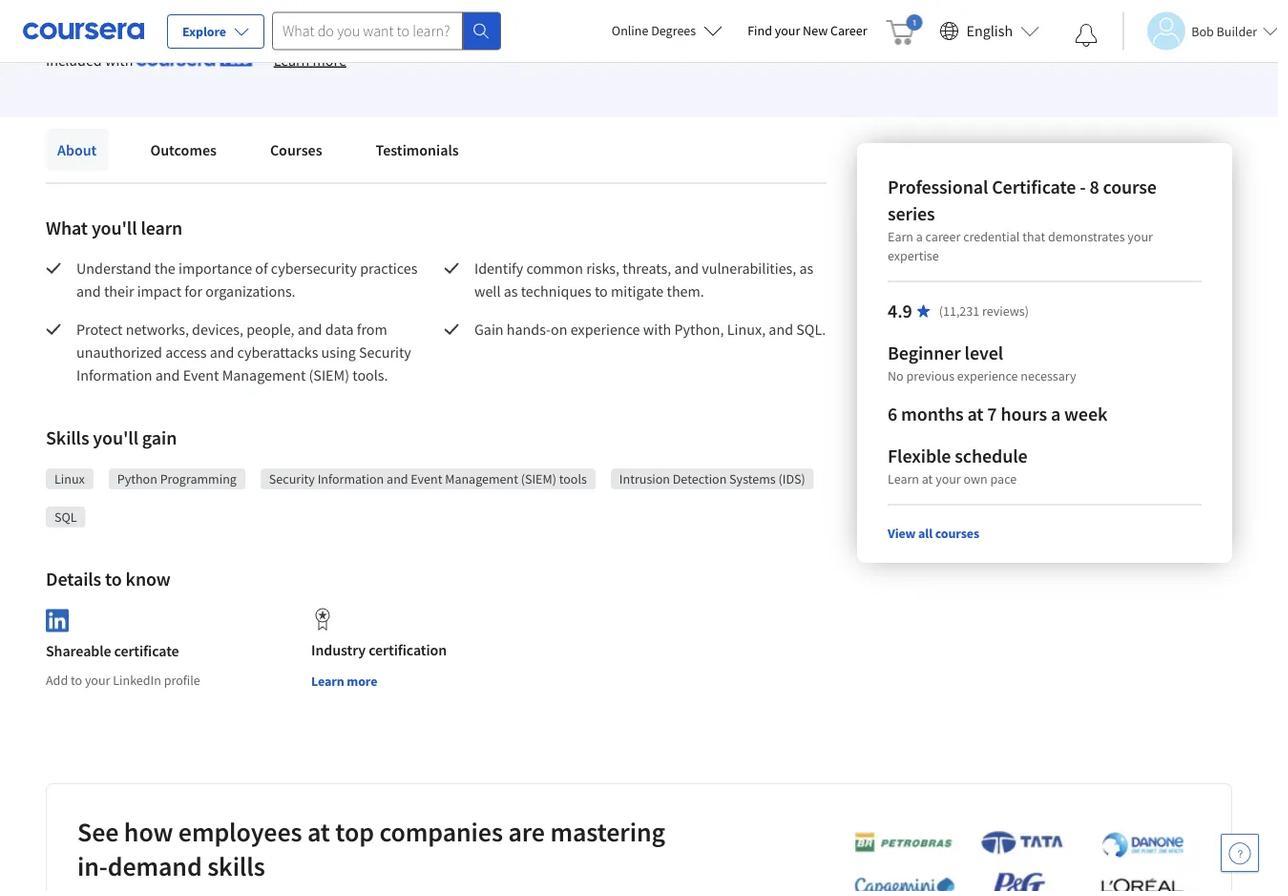Task type: vqa. For each thing, say whether or not it's contained in the screenshot.
1 to the left
no



Task type: locate. For each thing, give the bounding box(es) containing it.
linkedin
[[113, 672, 161, 689]]

0 horizontal spatial to
[[71, 672, 82, 689]]

at
[[968, 402, 984, 426], [922, 471, 933, 488], [307, 816, 330, 849]]

learn down the flexible
[[888, 471, 920, 488]]

gain hands-on experience with python, linux, and sql.
[[475, 320, 826, 339]]

a right earn
[[916, 228, 923, 245]]

add
[[46, 672, 68, 689]]

bob builder button
[[1123, 12, 1279, 50]]

1 vertical spatial more
[[347, 673, 378, 690]]

previous
[[907, 368, 955, 385]]

view
[[888, 525, 916, 542]]

find your new career link
[[738, 19, 877, 43]]

with right included
[[105, 51, 133, 70]]

(siem) down using
[[309, 366, 349, 385]]

shopping cart: 1 item image
[[887, 14, 923, 45]]

1 vertical spatial learn
[[888, 471, 920, 488]]

course
[[1103, 175, 1157, 199]]

techniques
[[521, 282, 592, 301]]

• learn more
[[260, 50, 346, 70]]

mitigate
[[611, 282, 664, 301]]

details to know
[[46, 568, 171, 592]]

skills
[[207, 850, 265, 884]]

programming
[[160, 471, 237, 488]]

1 horizontal spatial information
[[318, 471, 384, 488]]

experience right on
[[571, 320, 640, 339]]

hours
[[1001, 402, 1048, 426]]

6
[[888, 402, 898, 426]]

0 vertical spatial a
[[916, 228, 923, 245]]

flexible schedule learn at your own pace
[[888, 444, 1028, 488]]

demonstrates
[[1048, 228, 1125, 245]]

0 vertical spatial information
[[76, 366, 152, 385]]

learn down industry
[[311, 673, 344, 690]]

0 vertical spatial learn
[[274, 51, 310, 70]]

coursera enterprise logos image
[[827, 831, 1201, 892]]

learn inside • learn more
[[274, 51, 310, 70]]

(siem)
[[309, 366, 349, 385], [521, 471, 557, 488]]

flexible
[[888, 444, 951, 468]]

0 horizontal spatial more
[[313, 51, 346, 70]]

None search field
[[272, 12, 501, 50]]

beginner
[[888, 341, 961, 365]]

you'll
[[92, 216, 137, 240], [93, 426, 138, 450]]

0 vertical spatial (siem)
[[309, 366, 349, 385]]

0 vertical spatial you'll
[[92, 216, 137, 240]]

1 vertical spatial a
[[1051, 402, 1061, 426]]

at left '7'
[[968, 402, 984, 426]]

and inside understand the importance of cybersecurity practices and their impact for organizations.
[[76, 282, 101, 301]]

career
[[926, 228, 961, 245]]

industry
[[311, 641, 366, 660]]

with left python,
[[643, 320, 672, 339]]

1 vertical spatial experience
[[958, 368, 1018, 385]]

(11,231
[[939, 303, 980, 320]]

hands-
[[507, 320, 551, 339]]

sql.
[[797, 320, 826, 339]]

earn
[[888, 228, 914, 245]]

2 vertical spatial at
[[307, 816, 330, 849]]

gain
[[475, 320, 504, 339]]

to down the risks,
[[595, 282, 608, 301]]

credential
[[964, 228, 1020, 245]]

you'll up "understand"
[[92, 216, 137, 240]]

at down the flexible
[[922, 471, 933, 488]]

identify
[[475, 259, 524, 278]]

shareable certificate
[[46, 642, 179, 661]]

security
[[359, 343, 411, 362], [269, 471, 315, 488]]

management down cyberattacks at the left top of the page
[[222, 366, 306, 385]]

1 vertical spatial with
[[643, 320, 672, 339]]

a left week on the right top of page
[[1051, 402, 1061, 426]]

0 horizontal spatial as
[[504, 282, 518, 301]]

courses
[[270, 140, 322, 159]]

data
[[325, 320, 354, 339]]

career
[[831, 22, 868, 39]]

as right well on the top left of page
[[504, 282, 518, 301]]

security down 'from'
[[359, 343, 411, 362]]

2 horizontal spatial to
[[595, 282, 608, 301]]

1 vertical spatial you'll
[[93, 426, 138, 450]]

details
[[46, 568, 101, 592]]

management left tools
[[445, 471, 518, 488]]

your left own at the bottom right of page
[[936, 471, 961, 488]]

explore
[[182, 23, 226, 40]]

see
[[77, 816, 119, 849]]

2 vertical spatial to
[[71, 672, 82, 689]]

0 vertical spatial management
[[222, 366, 306, 385]]

1 horizontal spatial more
[[347, 673, 378, 690]]

0 horizontal spatial event
[[183, 366, 219, 385]]

experience
[[571, 320, 640, 339], [958, 368, 1018, 385]]

1 horizontal spatial management
[[445, 471, 518, 488]]

0 horizontal spatial learn
[[274, 51, 310, 70]]

management
[[222, 366, 306, 385], [445, 471, 518, 488]]

more inside • learn more
[[313, 51, 346, 70]]

you'll left gain
[[93, 426, 138, 450]]

devices,
[[192, 320, 243, 339]]

months
[[901, 402, 964, 426]]

your down course
[[1128, 228, 1153, 245]]

at inside see how employees at top companies are mastering in-demand skills
[[307, 816, 330, 849]]

no
[[888, 368, 904, 385]]

learn right •
[[274, 51, 310, 70]]

coursera image
[[23, 16, 144, 46]]

to right the add
[[71, 672, 82, 689]]

a
[[916, 228, 923, 245], [1051, 402, 1061, 426]]

employees
[[178, 816, 302, 849]]

2 vertical spatial learn
[[311, 673, 344, 690]]

using
[[321, 343, 356, 362]]

skills you'll gain
[[46, 426, 177, 450]]

expertise
[[888, 247, 939, 265]]

new
[[803, 22, 828, 39]]

(siem) left tools
[[521, 471, 557, 488]]

bob
[[1192, 22, 1214, 40]]

0 horizontal spatial at
[[307, 816, 330, 849]]

understand the importance of cybersecurity practices and their impact for organizations.
[[76, 259, 421, 301]]

6 months at 7 hours a week
[[888, 402, 1108, 426]]

1 horizontal spatial security
[[359, 343, 411, 362]]

detection
[[673, 471, 727, 488]]

skills
[[46, 426, 89, 450]]

the
[[154, 259, 175, 278]]

information
[[76, 366, 152, 385], [318, 471, 384, 488]]

1 horizontal spatial learn
[[311, 673, 344, 690]]

2 horizontal spatial at
[[968, 402, 984, 426]]

1 vertical spatial information
[[318, 471, 384, 488]]

series
[[888, 202, 935, 226]]

0 vertical spatial more
[[313, 51, 346, 70]]

0 horizontal spatial security
[[269, 471, 315, 488]]

their
[[104, 282, 134, 301]]

included with
[[46, 51, 136, 70]]

what you'll learn
[[46, 216, 183, 240]]

0 vertical spatial with
[[105, 51, 133, 70]]

0 horizontal spatial information
[[76, 366, 152, 385]]

0 horizontal spatial management
[[222, 366, 306, 385]]

coursera plus image
[[136, 55, 253, 66]]

security right programming
[[269, 471, 315, 488]]

experience down "level"
[[958, 368, 1018, 385]]

impact
[[137, 282, 182, 301]]

0 vertical spatial event
[[183, 366, 219, 385]]

0 vertical spatial to
[[595, 282, 608, 301]]

as right vulnerabilities,
[[800, 259, 814, 278]]

1 horizontal spatial experience
[[958, 368, 1018, 385]]

1 horizontal spatial to
[[105, 568, 122, 592]]

more down industry certification
[[347, 673, 378, 690]]

(ids)
[[779, 471, 806, 488]]

to inside identify common risks, threats, and vulnerabilities, as well as techniques to mitigate them.
[[595, 282, 608, 301]]

0 horizontal spatial with
[[105, 51, 133, 70]]

0 horizontal spatial a
[[916, 228, 923, 245]]

at inside "flexible schedule learn at your own pace"
[[922, 471, 933, 488]]

0 horizontal spatial (siem)
[[309, 366, 349, 385]]

1 horizontal spatial a
[[1051, 402, 1061, 426]]

1 vertical spatial security
[[269, 471, 315, 488]]

to left 'know'
[[105, 568, 122, 592]]

testimonials link
[[364, 129, 471, 171]]

your right find
[[775, 22, 800, 39]]

learn
[[274, 51, 310, 70], [888, 471, 920, 488], [311, 673, 344, 690]]

to
[[595, 282, 608, 301], [105, 568, 122, 592], [71, 672, 82, 689]]

1 vertical spatial to
[[105, 568, 122, 592]]

2 horizontal spatial learn
[[888, 471, 920, 488]]

1 horizontal spatial with
[[643, 320, 672, 339]]

tools.
[[353, 366, 388, 385]]

1 horizontal spatial as
[[800, 259, 814, 278]]

0 vertical spatial experience
[[571, 320, 640, 339]]

0 vertical spatial security
[[359, 343, 411, 362]]

at for flexible schedule learn at your own pace
[[922, 471, 933, 488]]

to for your
[[71, 672, 82, 689]]

0 vertical spatial as
[[800, 259, 814, 278]]

1 horizontal spatial at
[[922, 471, 933, 488]]

cyberattacks
[[237, 343, 318, 362]]

more down the what do you want to learn? text field
[[313, 51, 346, 70]]

1 vertical spatial event
[[411, 471, 443, 488]]

python,
[[675, 320, 724, 339]]

What do you want to learn? text field
[[272, 12, 463, 50]]

networks,
[[126, 320, 189, 339]]

7
[[988, 402, 997, 426]]

threats,
[[623, 259, 672, 278]]

1 vertical spatial at
[[922, 471, 933, 488]]

at left "top"
[[307, 816, 330, 849]]

1 vertical spatial (siem)
[[521, 471, 557, 488]]

intrusion
[[620, 471, 670, 488]]

(11,231 reviews)
[[939, 303, 1029, 320]]

profile
[[164, 672, 200, 689]]



Task type: describe. For each thing, give the bounding box(es) containing it.
reviews)
[[983, 303, 1029, 320]]

and inside identify common risks, threats, and vulnerabilities, as well as techniques to mitigate them.
[[675, 259, 699, 278]]

people,
[[247, 320, 295, 339]]

intrusion detection systems (ids)
[[620, 471, 806, 488]]

schedule
[[955, 444, 1028, 468]]

for
[[185, 282, 202, 301]]

1 vertical spatial management
[[445, 471, 518, 488]]

explore button
[[167, 14, 265, 49]]

identify common risks, threats, and vulnerabilities, as well as techniques to mitigate them.
[[475, 259, 817, 301]]

professional
[[888, 175, 989, 199]]

to for know
[[105, 568, 122, 592]]

on
[[551, 320, 568, 339]]

8
[[1090, 175, 1100, 199]]

more inside learn more button
[[347, 673, 378, 690]]

courses link
[[259, 129, 334, 171]]

-
[[1080, 175, 1086, 199]]

view all courses
[[888, 525, 980, 542]]

protect networks, devices, people, and data from unauthorized access and cyberattacks using security information and event management (siem) tools.
[[76, 320, 414, 385]]

industry certification
[[311, 641, 447, 660]]

information inside protect networks, devices, people, and data from unauthorized access and cyberattacks using security information and event management (siem) tools.
[[76, 366, 152, 385]]

in-
[[77, 850, 108, 884]]

your inside "flexible schedule learn at your own pace"
[[936, 471, 961, 488]]

learn inside "flexible schedule learn at your own pace"
[[888, 471, 920, 488]]

learn more link
[[274, 49, 346, 72]]

what
[[46, 216, 88, 240]]

security inside protect networks, devices, people, and data from unauthorized access and cyberattacks using security information and event management (siem) tools.
[[359, 343, 411, 362]]

sql
[[54, 509, 77, 526]]

(siem) inside protect networks, devices, people, and data from unauthorized access and cyberattacks using security information and event management (siem) tools.
[[309, 366, 349, 385]]

systems
[[730, 471, 776, 488]]

at for see how employees at top companies are mastering in-demand skills
[[307, 816, 330, 849]]

common
[[527, 259, 583, 278]]

cybersecurity
[[271, 259, 357, 278]]

shareable
[[46, 642, 111, 661]]

learn
[[141, 216, 183, 240]]

learn more button
[[311, 672, 378, 691]]

protect
[[76, 320, 123, 339]]

event inside protect networks, devices, people, and data from unauthorized access and cyberattacks using security information and event management (siem) tools.
[[183, 366, 219, 385]]

risks,
[[587, 259, 620, 278]]

certificate
[[992, 175, 1076, 199]]

understand
[[76, 259, 151, 278]]

builder
[[1217, 22, 1258, 40]]

outcomes
[[150, 140, 217, 159]]

necessary
[[1021, 368, 1077, 385]]

view all courses link
[[888, 525, 980, 542]]

bob builder
[[1192, 22, 1258, 40]]

•
[[260, 50, 266, 70]]

certificate
[[114, 642, 179, 661]]

are
[[508, 816, 545, 849]]

experience inside beginner level no previous experience necessary
[[958, 368, 1018, 385]]

1 vertical spatial as
[[504, 282, 518, 301]]

0 horizontal spatial experience
[[571, 320, 640, 339]]

english button
[[932, 0, 1048, 62]]

about link
[[46, 129, 108, 171]]

well
[[475, 282, 501, 301]]

4.9
[[888, 299, 913, 323]]

a inside professional certificate - 8 course series earn a career credential that demonstrates your expertise
[[916, 228, 923, 245]]

english
[[967, 21, 1013, 41]]

week
[[1065, 402, 1108, 426]]

that
[[1023, 228, 1046, 245]]

professional certificate - 8 course series earn a career credential that demonstrates your expertise
[[888, 175, 1157, 265]]

pace
[[991, 471, 1017, 488]]

courses
[[936, 525, 980, 542]]

your inside professional certificate - 8 course series earn a career credential that demonstrates your expertise
[[1128, 228, 1153, 245]]

find your new career
[[748, 22, 868, 39]]

show notifications image
[[1075, 24, 1098, 47]]

online degrees button
[[597, 10, 738, 52]]

python programming
[[117, 471, 237, 488]]

access
[[165, 343, 207, 362]]

of
[[255, 259, 268, 278]]

you'll for what
[[92, 216, 137, 240]]

level
[[965, 341, 1004, 365]]

you'll for skills
[[93, 426, 138, 450]]

1 horizontal spatial (siem)
[[521, 471, 557, 488]]

your down shareable certificate
[[85, 672, 110, 689]]

linux
[[54, 471, 85, 488]]

online
[[612, 22, 649, 39]]

top
[[336, 816, 374, 849]]

gain
[[142, 426, 177, 450]]

tools
[[559, 471, 587, 488]]

python
[[117, 471, 157, 488]]

practices
[[360, 259, 418, 278]]

management inside protect networks, devices, people, and data from unauthorized access and cyberattacks using security information and event management (siem) tools.
[[222, 366, 306, 385]]

know
[[126, 568, 171, 592]]

help center image
[[1229, 842, 1252, 865]]

vulnerabilities,
[[702, 259, 797, 278]]

learn inside button
[[311, 673, 344, 690]]

0 vertical spatial at
[[968, 402, 984, 426]]

1 horizontal spatial event
[[411, 471, 443, 488]]

importance
[[179, 259, 252, 278]]

see how employees at top companies are mastering in-demand skills
[[77, 816, 666, 884]]

find
[[748, 22, 772, 39]]



